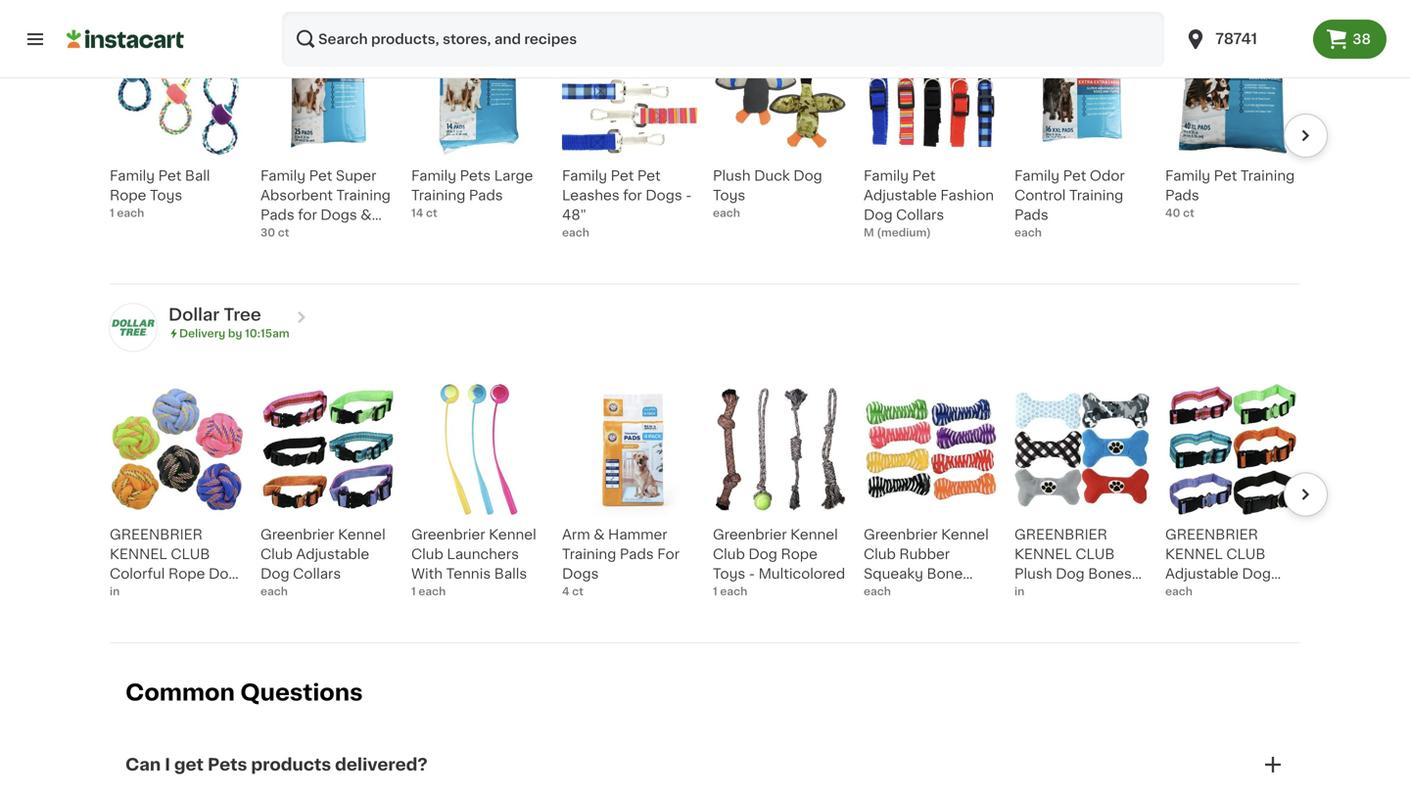 Task type: describe. For each thing, give the bounding box(es) containing it.
pads inside family pet training pads 40 ct
[[1165, 188, 1200, 202]]

collars for adjustable
[[896, 208, 944, 222]]

4 pet from the left
[[638, 169, 661, 182]]

family pets large training pads 14 ct
[[411, 169, 533, 218]]

greenbrier for dog
[[713, 528, 787, 542]]

crinkle
[[1015, 606, 1063, 620]]

balls
[[494, 567, 527, 581]]

control
[[1015, 188, 1066, 202]]

absorbent
[[261, 188, 333, 202]]

greenbrier kennel club rubber squeaky bone puppy dog toy - blue & green
[[864, 528, 989, 620]]

30
[[261, 227, 275, 238]]

greenbrier kennel club launchers with tennis balls 1 each
[[411, 528, 536, 597]]

pads inside family pet odor control training pads each
[[1015, 208, 1049, 222]]

greenbrier kennel club dog rope toys - multicolored 1 each
[[713, 528, 845, 597]]

each inside greenbrier kennel club adjustable dog collars each
[[261, 586, 288, 597]]

dogs inside arm & hammer training pads for dogs 4 ct
[[562, 567, 599, 581]]

hammer
[[608, 528, 668, 542]]

each inside plush duck dog toys each
[[713, 207, 740, 218]]

dollar
[[168, 306, 220, 323]]

tree
[[224, 306, 261, 323]]

pet for family pet super absorbent training pads for dogs & puppies - 22" x 22"
[[309, 169, 332, 182]]

squeaky
[[864, 567, 924, 581]]

dog inside greenbrier kennel club plush dog bones with squeakers & crinkle interior
[[1056, 567, 1085, 581]]

rope for greenbrier kennel club dog rope toys - multicolored 1 each
[[781, 548, 818, 561]]

each inside greenbrier kennel club launchers with tennis balls 1 each
[[419, 586, 446, 597]]

dollar tree
[[168, 306, 261, 323]]

plush inside greenbrier kennel club plush dog bones with squeakers & crinkle interior
[[1015, 567, 1052, 581]]

toys inside family pet ball rope toys 1 each
[[150, 188, 182, 202]]

pets inside dropdown button
[[208, 757, 247, 773]]

pet for family pet ball rope toys 1 each
[[158, 169, 182, 182]]

& inside arm & hammer training pads for dogs 4 ct
[[594, 528, 605, 542]]

greenbrier kennel club colorful rope dog toys
[[110, 528, 238, 601]]

plush duck dog toys each
[[713, 169, 823, 218]]

club for rubber
[[864, 548, 896, 561]]

family pet odor control training pads each
[[1015, 169, 1125, 238]]

leashes
[[562, 188, 620, 202]]

launchers
[[447, 548, 519, 561]]

dog inside greenbrier kennel club adjustable dog collars each
[[261, 567, 290, 581]]

- inside greenbrier kennel club rubber squeaky bone puppy dog toy - blue & green
[[973, 587, 979, 601]]

for inside family pet pet leashes for dogs - 48" each
[[623, 188, 642, 202]]

greenbrier kennel club adjustable dog collars each
[[261, 528, 386, 597]]

& inside family pet super absorbent training pads for dogs & puppies - 22" x 22"
[[361, 208, 372, 222]]

super
[[336, 169, 376, 182]]

dog inside greenbrier kennel club colorful rope dog toys
[[209, 567, 238, 581]]

in for toys
[[110, 586, 120, 597]]

m
[[864, 227, 874, 238]]

for inside family pet super absorbent training pads for dogs & puppies - 22" x 22"
[[298, 208, 317, 222]]

ct inside arm & hammer training pads for dogs 4 ct
[[572, 586, 584, 597]]

common
[[125, 681, 235, 704]]

family for family pet training pads 40 ct
[[1165, 169, 1211, 182]]

club for collars
[[1227, 548, 1266, 561]]

arm
[[562, 528, 590, 542]]

club for dog
[[171, 548, 210, 561]]

toys inside greenbrier kennel club dog rope toys - multicolored 1 each
[[713, 567, 746, 581]]

adjustable for kennel
[[1165, 567, 1239, 581]]

club for bones
[[1076, 548, 1115, 561]]

products
[[251, 757, 331, 773]]

pet for family pet odor control training pads each
[[1063, 169, 1087, 182]]

green
[[912, 606, 955, 620]]

greenbrier for adjustable
[[261, 528, 335, 542]]

pads inside family pets large training pads 14 ct
[[469, 188, 503, 202]]

dogs inside family pet super absorbent training pads for dogs & puppies - 22" x 22"
[[321, 208, 357, 222]]

30 ct
[[261, 227, 289, 238]]

pets inside family pets large training pads 14 ct
[[460, 169, 491, 182]]

bones
[[1088, 567, 1132, 581]]

10:15am
[[245, 328, 290, 339]]

large
[[494, 169, 533, 182]]

pet for family pet adjustable fashion dog collars m (medium)
[[912, 169, 936, 182]]

family pet ball rope toys 1 each
[[110, 169, 210, 218]]

duck
[[754, 169, 790, 182]]

- inside greenbrier kennel club dog rope toys - multicolored 1 each
[[749, 567, 755, 581]]

family for family pet pet leashes for dogs - 48" each
[[562, 169, 607, 182]]

4
[[562, 586, 570, 597]]

fashion
[[941, 188, 994, 202]]

get
[[174, 757, 204, 773]]

dog inside greenbrier kennel club adjustable dog collars
[[1242, 567, 1271, 581]]

adjustable inside family pet adjustable fashion dog collars m (medium)
[[864, 188, 937, 202]]

kennel for greenbrier kennel club launchers with tennis balls
[[489, 528, 536, 542]]

delivery by 10:15am
[[179, 328, 290, 339]]

toy
[[945, 587, 969, 601]]

blue
[[864, 606, 894, 620]]

pads inside arm & hammer training pads for dogs 4 ct
[[620, 548, 654, 561]]

(medium)
[[877, 227, 931, 238]]

common questions
[[125, 681, 363, 704]]

family for family pet adjustable fashion dog collars m (medium)
[[864, 169, 909, 182]]

- inside family pet super absorbent training pads for dogs & puppies - 22" x 22"
[[320, 228, 326, 241]]

14
[[411, 207, 423, 218]]

plush inside plush duck dog toys each
[[713, 169, 751, 182]]

- inside family pet pet leashes for dogs - 48" each
[[686, 188, 692, 202]]

by
[[228, 328, 242, 339]]

pet for family pet training pads 40 ct
[[1214, 169, 1237, 182]]

each inside family pet pet leashes for dogs - 48" each
[[562, 227, 590, 238]]

each inside family pet ball rope toys 1 each
[[117, 207, 144, 218]]

1 78741 button from the left
[[1173, 12, 1314, 67]]

for
[[657, 548, 680, 561]]

collars for club
[[1165, 587, 1214, 601]]

arm & hammer training pads for dogs 4 ct
[[562, 528, 680, 597]]

training inside family pet odor control training pads each
[[1069, 188, 1124, 202]]

family pet super absorbent training pads for dogs & puppies - 22" x 22"
[[261, 169, 391, 241]]

greenbrier kennel club plush dog bones with squeakers & crinkle interior
[[1015, 528, 1134, 620]]



Task type: locate. For each thing, give the bounding box(es) containing it.
x
[[356, 228, 364, 241]]

0 vertical spatial dogs
[[646, 188, 682, 202]]

collars
[[896, 208, 944, 222], [293, 567, 341, 581], [1165, 587, 1214, 601]]

1 vertical spatial item carousel region
[[82, 374, 1328, 635]]

dogs up x
[[321, 208, 357, 222]]

pets left "large"
[[460, 169, 491, 182]]

pads up 40
[[1165, 188, 1200, 202]]

family inside family pet super absorbent training pads for dogs & puppies - 22" x 22"
[[261, 169, 306, 182]]

0 horizontal spatial for
[[298, 208, 317, 222]]

dog inside family pet adjustable fashion dog collars m (medium)
[[864, 208, 893, 222]]

3 greenbrier from the left
[[713, 528, 787, 542]]

1 horizontal spatial in
[[1015, 586, 1025, 597]]

pet inside family pet odor control training pads each
[[1063, 169, 1087, 182]]

1 vertical spatial collars
[[293, 567, 341, 581]]

in down colorful on the left bottom of page
[[110, 586, 120, 597]]

0 vertical spatial rope
[[110, 188, 146, 202]]

for right leashes in the left top of the page
[[623, 188, 642, 202]]

5 family from the left
[[864, 169, 909, 182]]

2 kennel from the left
[[1015, 548, 1072, 561]]

0 horizontal spatial in
[[110, 586, 120, 597]]

item carousel region containing family pet ball rope toys
[[82, 15, 1328, 275]]

0 vertical spatial pets
[[460, 169, 491, 182]]

greenbrier for adjustable
[[1165, 528, 1258, 542]]

plush up the with
[[1015, 567, 1052, 581]]

family inside family pet odor control training pads each
[[1015, 169, 1060, 182]]

1 horizontal spatial rope
[[168, 567, 205, 581]]

1 pet from the left
[[158, 169, 182, 182]]

club inside greenbrier kennel club dog rope toys - multicolored 1 each
[[713, 548, 745, 561]]

- right the puppies
[[320, 228, 326, 241]]

1 horizontal spatial pets
[[460, 169, 491, 182]]

0 vertical spatial item carousel region
[[82, 15, 1328, 275]]

training inside family pets large training pads 14 ct
[[411, 188, 466, 202]]

dog
[[794, 169, 823, 182], [864, 208, 893, 222], [749, 548, 778, 561], [209, 567, 238, 581], [261, 567, 290, 581], [1056, 567, 1085, 581], [1242, 567, 1271, 581], [912, 587, 941, 601]]

club for launchers
[[411, 548, 443, 561]]

2 family from the left
[[261, 169, 306, 182]]

dogs
[[646, 188, 682, 202], [321, 208, 357, 222], [562, 567, 599, 581]]

2 greenbrier from the left
[[411, 528, 485, 542]]

greenbrier kennel club adjustable dog collars
[[1165, 528, 1271, 601]]

0 horizontal spatial club
[[171, 548, 210, 561]]

kennel for colorful
[[110, 548, 167, 561]]

1 vertical spatial dogs
[[321, 208, 357, 222]]

pet for family pet pet leashes for dogs - 48" each
[[611, 169, 634, 182]]

ct
[[426, 207, 437, 218], [1183, 207, 1195, 218], [278, 227, 289, 238], [572, 586, 584, 597]]

1 family from the left
[[110, 169, 155, 182]]

1 vertical spatial adjustable
[[296, 548, 369, 561]]

& right arm
[[594, 528, 605, 542]]

0 horizontal spatial dogs
[[321, 208, 357, 222]]

greenbrier for rubber
[[864, 528, 938, 542]]

pads down control
[[1015, 208, 1049, 222]]

- right toy
[[973, 587, 979, 601]]

2 horizontal spatial adjustable
[[1165, 567, 1239, 581]]

adjustable for kennel
[[296, 548, 369, 561]]

in up crinkle
[[1015, 586, 1025, 597]]

family for family pet super absorbent training pads for dogs & puppies - 22" x 22"
[[261, 169, 306, 182]]

pet inside family pet training pads 40 ct
[[1214, 169, 1237, 182]]

1 horizontal spatial adjustable
[[864, 188, 937, 202]]

2 horizontal spatial collars
[[1165, 587, 1214, 601]]

dogs up 4
[[562, 567, 599, 581]]

greenbrier for colorful
[[110, 528, 203, 542]]

family inside family pet pet leashes for dogs - 48" each
[[562, 169, 607, 182]]

delivery
[[179, 328, 226, 339]]

& down bones on the right of page
[[1123, 587, 1134, 601]]

2 in from the left
[[1015, 586, 1025, 597]]

- left plush duck dog toys each
[[686, 188, 692, 202]]

3 family from the left
[[411, 169, 456, 182]]

greenbrier inside greenbrier kennel club launchers with tennis balls 1 each
[[411, 528, 485, 542]]

0 horizontal spatial plush
[[713, 169, 751, 182]]

family pet training pads 40 ct
[[1165, 169, 1295, 218]]

40
[[1165, 207, 1181, 218]]

greenbrier
[[261, 528, 335, 542], [411, 528, 485, 542], [713, 528, 787, 542], [864, 528, 938, 542]]

ct right 4
[[572, 586, 584, 597]]

pet inside family pet ball rope toys 1 each
[[158, 169, 182, 182]]

3 greenbrier from the left
[[1165, 528, 1258, 542]]

pets
[[460, 169, 491, 182], [208, 757, 247, 773]]

family inside family pet ball rope toys 1 each
[[110, 169, 155, 182]]

rope inside family pet ball rope toys 1 each
[[110, 188, 146, 202]]

in
[[110, 586, 120, 597], [1015, 586, 1025, 597]]

greenbrier
[[110, 528, 203, 542], [1015, 528, 1108, 542], [1165, 528, 1258, 542]]

pets right "get"
[[208, 757, 247, 773]]

odor
[[1090, 169, 1125, 182]]

puppy
[[864, 587, 909, 601]]

can
[[125, 757, 161, 773]]

kennel for greenbrier kennel club adjustable dog collars
[[338, 528, 386, 542]]

kennel
[[338, 528, 386, 542], [489, 528, 536, 542], [791, 528, 838, 542], [941, 528, 989, 542]]

4 club from the left
[[864, 548, 896, 561]]

78741 button
[[1173, 12, 1314, 67], [1184, 12, 1302, 67]]

greenbrier inside greenbrier kennel club colorful rope dog toys
[[110, 528, 203, 542]]

item carousel region containing greenbrier kennel club colorful rope dog toys
[[82, 374, 1328, 635]]

2 horizontal spatial rope
[[781, 548, 818, 561]]

family pet pet leashes for dogs - 48" each
[[562, 169, 692, 238]]

for down absorbent
[[298, 208, 317, 222]]

2 club from the left
[[411, 548, 443, 561]]

club inside greenbrier kennel club launchers with tennis balls 1 each
[[411, 548, 443, 561]]

pads up 30 ct
[[261, 208, 295, 222]]

family for family pets large training pads 14 ct
[[411, 169, 456, 182]]

kennel inside greenbrier kennel club dog rope toys - multicolored 1 each
[[791, 528, 838, 542]]

adjustable
[[864, 188, 937, 202], [296, 548, 369, 561], [1165, 567, 1239, 581]]

1 horizontal spatial 22"
[[368, 228, 391, 241]]

kennel for adjustable
[[1165, 548, 1223, 561]]

tennis
[[446, 567, 491, 581]]

1 22" from the left
[[330, 228, 353, 241]]

dollar tree image
[[110, 304, 157, 351]]

kennel for greenbrier kennel club dog rope toys - multicolored
[[791, 528, 838, 542]]

2 78741 button from the left
[[1184, 12, 1302, 67]]

0 horizontal spatial adjustable
[[296, 548, 369, 561]]

toys
[[150, 188, 182, 202], [713, 188, 746, 202], [713, 567, 746, 581], [110, 587, 142, 601]]

club
[[261, 548, 293, 561], [411, 548, 443, 561], [713, 548, 745, 561], [864, 548, 896, 561]]

0 horizontal spatial collars
[[293, 567, 341, 581]]

multicolored
[[759, 567, 845, 581]]

rope inside greenbrier kennel club dog rope toys - multicolored 1 each
[[781, 548, 818, 561]]

training inside arm & hammer training pads for dogs 4 ct
[[562, 548, 616, 561]]

club inside greenbrier kennel club plush dog bones with squeakers & crinkle interior
[[1076, 548, 1115, 561]]

2 vertical spatial collars
[[1165, 587, 1214, 601]]

1 inside family pet ball rope toys 1 each
[[110, 207, 114, 218]]

family inside family pet training pads 40 ct
[[1165, 169, 1211, 182]]

2 horizontal spatial kennel
[[1165, 548, 1223, 561]]

1 club from the left
[[171, 548, 210, 561]]

dog inside plush duck dog toys each
[[794, 169, 823, 182]]

ct right 30
[[278, 227, 289, 238]]

1 horizontal spatial club
[[1076, 548, 1115, 561]]

& up x
[[361, 208, 372, 222]]

None search field
[[282, 12, 1165, 67]]

0 vertical spatial adjustable
[[864, 188, 937, 202]]

2 club from the left
[[1076, 548, 1115, 561]]

0 vertical spatial collars
[[896, 208, 944, 222]]

with
[[411, 567, 443, 581]]

1 horizontal spatial kennel
[[1015, 548, 1072, 561]]

22"
[[330, 228, 353, 241], [368, 228, 391, 241]]

interior
[[1066, 606, 1115, 620]]

pet
[[158, 169, 182, 182], [309, 169, 332, 182], [611, 169, 634, 182], [638, 169, 661, 182], [912, 169, 936, 182], [1063, 169, 1087, 182], [1214, 169, 1237, 182]]

0 horizontal spatial 1
[[110, 207, 114, 218]]

club inside greenbrier kennel club rubber squeaky bone puppy dog toy - blue & green
[[864, 548, 896, 561]]

family up m
[[864, 169, 909, 182]]

dogs right leashes in the left top of the page
[[646, 188, 682, 202]]

2 vertical spatial rope
[[168, 567, 205, 581]]

2 horizontal spatial club
[[1227, 548, 1266, 561]]

2 item carousel region from the top
[[82, 374, 1328, 635]]

colorful
[[110, 567, 165, 581]]

training inside family pet training pads 40 ct
[[1241, 169, 1295, 182]]

0 vertical spatial for
[[623, 188, 642, 202]]

club for dog
[[713, 548, 745, 561]]

48"
[[562, 208, 587, 222]]

ct right 14
[[426, 207, 437, 218]]

3 club from the left
[[713, 548, 745, 561]]

family up 14
[[411, 169, 456, 182]]

78741
[[1216, 32, 1258, 46]]

kennel for plush
[[1015, 548, 1072, 561]]

22" right x
[[368, 228, 391, 241]]

2 horizontal spatial 1
[[713, 586, 718, 597]]

dogs inside family pet pet leashes for dogs - 48" each
[[646, 188, 682, 202]]

1
[[110, 207, 114, 218], [411, 586, 416, 597], [713, 586, 718, 597]]

instacart logo image
[[67, 27, 184, 51]]

38 button
[[1314, 20, 1387, 59]]

2 greenbrier from the left
[[1015, 528, 1108, 542]]

1 vertical spatial pets
[[208, 757, 247, 773]]

kennel
[[110, 548, 167, 561], [1015, 548, 1072, 561], [1165, 548, 1223, 561]]

delivered?
[[335, 757, 428, 773]]

ct inside family pets large training pads 14 ct
[[426, 207, 437, 218]]

can i get pets products delivered? button
[[125, 730, 1285, 796]]

ct right 40
[[1183, 207, 1195, 218]]

kennel inside greenbrier kennel club rubber squeaky bone puppy dog toy - blue & green
[[941, 528, 989, 542]]

2 horizontal spatial greenbrier
[[1165, 528, 1258, 542]]

family for family pet odor control training pads each
[[1015, 169, 1060, 182]]

greenbrier inside greenbrier kennel club dog rope toys - multicolored 1 each
[[713, 528, 787, 542]]

family for family pet ball rope toys 1 each
[[110, 169, 155, 182]]

1 kennel from the left
[[110, 548, 167, 561]]

pet inside family pet adjustable fashion dog collars m (medium)
[[912, 169, 936, 182]]

for
[[623, 188, 642, 202], [298, 208, 317, 222]]

1 club from the left
[[261, 548, 293, 561]]

rubber
[[899, 548, 950, 561]]

in for with
[[1015, 586, 1025, 597]]

5 pet from the left
[[912, 169, 936, 182]]

rope for greenbrier kennel club colorful rope dog toys
[[168, 567, 205, 581]]

2 kennel from the left
[[489, 528, 536, 542]]

ct inside family pet training pads 40 ct
[[1183, 207, 1195, 218]]

kennel inside greenbrier kennel club colorful rope dog toys
[[110, 548, 167, 561]]

0 horizontal spatial pets
[[208, 757, 247, 773]]

1 inside greenbrier kennel club dog rope toys - multicolored 1 each
[[713, 586, 718, 597]]

1 vertical spatial rope
[[781, 548, 818, 561]]

dog inside greenbrier kennel club rubber squeaky bone puppy dog toy - blue & green
[[912, 587, 941, 601]]

family inside family pets large training pads 14 ct
[[411, 169, 456, 182]]

1 inside greenbrier kennel club launchers with tennis balls 1 each
[[411, 586, 416, 597]]

0 horizontal spatial kennel
[[110, 548, 167, 561]]

club inside greenbrier kennel club colorful rope dog toys
[[171, 548, 210, 561]]

club
[[171, 548, 210, 561], [1076, 548, 1115, 561], [1227, 548, 1266, 561]]

pads
[[469, 188, 503, 202], [1165, 188, 1200, 202], [261, 208, 295, 222], [1015, 208, 1049, 222], [620, 548, 654, 561]]

adjustable inside greenbrier kennel club adjustable dog collars
[[1165, 567, 1239, 581]]

family inside family pet adjustable fashion dog collars m (medium)
[[864, 169, 909, 182]]

with
[[1015, 587, 1044, 601]]

greenbrier for launchers
[[411, 528, 485, 542]]

pads inside family pet super absorbent training pads for dogs & puppies - 22" x 22"
[[261, 208, 295, 222]]

ball
[[185, 169, 210, 182]]

6 pet from the left
[[1063, 169, 1087, 182]]

club inside greenbrier kennel club adjustable dog collars
[[1227, 548, 1266, 561]]

collars inside family pet adjustable fashion dog collars m (medium)
[[896, 208, 944, 222]]

club inside greenbrier kennel club adjustable dog collars each
[[261, 548, 293, 561]]

collars inside greenbrier kennel club adjustable dog collars each
[[293, 567, 341, 581]]

7 family from the left
[[1165, 169, 1211, 182]]

1 horizontal spatial 1
[[411, 586, 416, 597]]

3 kennel from the left
[[791, 528, 838, 542]]

1 vertical spatial for
[[298, 208, 317, 222]]

3 kennel from the left
[[1165, 548, 1223, 561]]

can i get pets products delivered?
[[125, 757, 428, 773]]

item carousel region
[[82, 15, 1328, 275], [82, 374, 1328, 635]]

1 horizontal spatial dogs
[[562, 567, 599, 581]]

family left ball
[[110, 169, 155, 182]]

questions
[[240, 681, 363, 704]]

toys inside greenbrier kennel club colorful rope dog toys
[[110, 587, 142, 601]]

pet inside family pet super absorbent training pads for dogs & puppies - 22" x 22"
[[309, 169, 332, 182]]

3 club from the left
[[1227, 548, 1266, 561]]

squeakers
[[1047, 587, 1120, 601]]

family pet adjustable fashion dog collars m (medium)
[[864, 169, 994, 238]]

puppies
[[261, 228, 317, 241]]

4 family from the left
[[562, 169, 607, 182]]

0 horizontal spatial greenbrier
[[110, 528, 203, 542]]

1 horizontal spatial collars
[[896, 208, 944, 222]]

1 greenbrier from the left
[[261, 528, 335, 542]]

training
[[1241, 169, 1295, 182], [336, 188, 391, 202], [411, 188, 466, 202], [1069, 188, 1124, 202], [562, 548, 616, 561]]

greenbrier inside greenbrier kennel club adjustable dog collars each
[[261, 528, 335, 542]]

2 vertical spatial dogs
[[562, 567, 599, 581]]

family
[[110, 169, 155, 182], [261, 169, 306, 182], [411, 169, 456, 182], [562, 169, 607, 182], [864, 169, 909, 182], [1015, 169, 1060, 182], [1165, 169, 1211, 182]]

pads down "large"
[[469, 188, 503, 202]]

1 in from the left
[[110, 586, 120, 597]]

2 22" from the left
[[368, 228, 391, 241]]

1 horizontal spatial plush
[[1015, 567, 1052, 581]]

family up absorbent
[[261, 169, 306, 182]]

rope inside greenbrier kennel club colorful rope dog toys
[[168, 567, 205, 581]]

greenbrier inside greenbrier kennel club adjustable dog collars
[[1165, 528, 1258, 542]]

dog inside greenbrier kennel club dog rope toys - multicolored 1 each
[[749, 548, 778, 561]]

&
[[361, 208, 372, 222], [594, 528, 605, 542], [1123, 587, 1134, 601], [898, 606, 909, 620]]

each inside family pet odor control training pads each
[[1015, 227, 1042, 238]]

& right blue
[[898, 606, 909, 620]]

bone
[[927, 567, 963, 581]]

kennel inside greenbrier kennel club launchers with tennis balls 1 each
[[489, 528, 536, 542]]

Search field
[[282, 12, 1165, 67]]

toys inside plush duck dog toys each
[[713, 188, 746, 202]]

3 pet from the left
[[611, 169, 634, 182]]

each
[[117, 207, 144, 218], [713, 207, 740, 218], [562, 227, 590, 238], [1015, 227, 1042, 238], [261, 586, 288, 597], [419, 586, 446, 597], [720, 586, 748, 597], [864, 586, 891, 597], [1165, 586, 1193, 597]]

22" left x
[[330, 228, 353, 241]]

family up leashes in the left top of the page
[[562, 169, 607, 182]]

1 greenbrier from the left
[[110, 528, 203, 542]]

family up 40
[[1165, 169, 1211, 182]]

-
[[686, 188, 692, 202], [320, 228, 326, 241], [749, 567, 755, 581], [973, 587, 979, 601]]

greenbrier inside greenbrier kennel club plush dog bones with squeakers & crinkle interior
[[1015, 528, 1108, 542]]

1 horizontal spatial for
[[623, 188, 642, 202]]

0 horizontal spatial rope
[[110, 188, 146, 202]]

i
[[165, 757, 170, 773]]

4 greenbrier from the left
[[864, 528, 938, 542]]

6 family from the left
[[1015, 169, 1060, 182]]

adjustable inside greenbrier kennel club adjustable dog collars each
[[296, 548, 369, 561]]

club for adjustable
[[261, 548, 293, 561]]

pads down "hammer"
[[620, 548, 654, 561]]

1 item carousel region from the top
[[82, 15, 1328, 275]]

plush
[[713, 169, 751, 182], [1015, 567, 1052, 581]]

kennel inside greenbrier kennel club plush dog bones with squeakers & crinkle interior
[[1015, 548, 1072, 561]]

kennel inside greenbrier kennel club adjustable dog collars
[[1165, 548, 1223, 561]]

each inside greenbrier kennel club dog rope toys - multicolored 1 each
[[720, 586, 748, 597]]

greenbrier for plush
[[1015, 528, 1108, 542]]

0 vertical spatial plush
[[713, 169, 751, 182]]

plush left duck
[[713, 169, 751, 182]]

1 vertical spatial plush
[[1015, 567, 1052, 581]]

- left the multicolored
[[749, 567, 755, 581]]

2 pet from the left
[[309, 169, 332, 182]]

2 horizontal spatial dogs
[[646, 188, 682, 202]]

2 vertical spatial adjustable
[[1165, 567, 1239, 581]]

training inside family pet super absorbent training pads for dogs & puppies - 22" x 22"
[[336, 188, 391, 202]]

& inside greenbrier kennel club rubber squeaky bone puppy dog toy - blue & green
[[898, 606, 909, 620]]

& inside greenbrier kennel club plush dog bones with squeakers & crinkle interior
[[1123, 587, 1134, 601]]

4 kennel from the left
[[941, 528, 989, 542]]

38
[[1353, 32, 1371, 46]]

kennel inside greenbrier kennel club adjustable dog collars each
[[338, 528, 386, 542]]

1 horizontal spatial greenbrier
[[1015, 528, 1108, 542]]

family up control
[[1015, 169, 1060, 182]]

greenbrier inside greenbrier kennel club rubber squeaky bone puppy dog toy - blue & green
[[864, 528, 938, 542]]

0 horizontal spatial 22"
[[330, 228, 353, 241]]

1 kennel from the left
[[338, 528, 386, 542]]

collars for club
[[293, 567, 341, 581]]

collars inside greenbrier kennel club adjustable dog collars
[[1165, 587, 1214, 601]]

7 pet from the left
[[1214, 169, 1237, 182]]



Task type: vqa. For each thing, say whether or not it's contained in the screenshot.
the top Items
no



